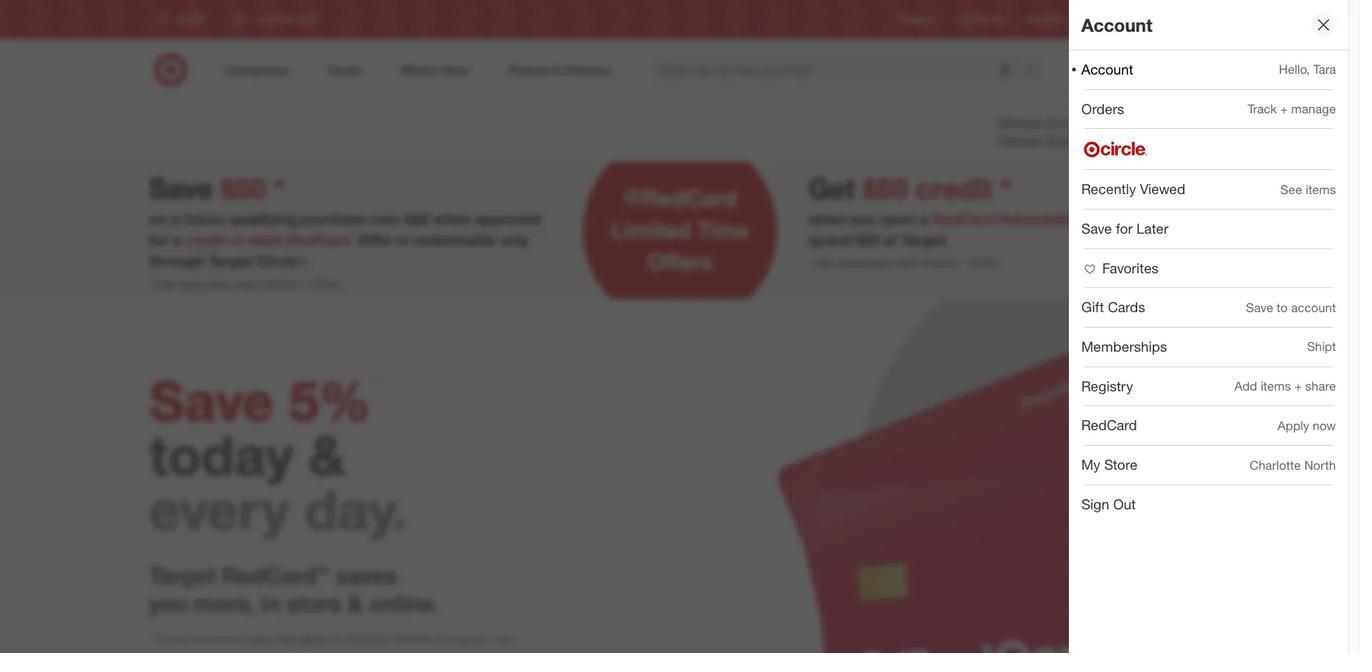 Task type: locate. For each thing, give the bounding box(es) containing it.
when
[[433, 210, 471, 228], [809, 210, 847, 228]]

– for save
[[299, 278, 305, 290]]

store
[[286, 589, 341, 617]]

your left reloadable
[[1046, 132, 1071, 147]]

1 horizontal spatial see
[[1281, 181, 1303, 197]]

target inside target redcard™ saves you more, in store & online.
[[149, 561, 216, 589]]

1 horizontal spatial when
[[809, 210, 847, 228]]

below. down future
[[208, 278, 235, 290]]

1 when from the left
[[433, 210, 471, 228]]

when up spend
[[809, 210, 847, 228]]

1 vertical spatial your
[[1046, 132, 1071, 147]]

–
[[959, 257, 964, 269], [299, 278, 305, 290]]

2 vertical spatial target
[[149, 561, 216, 589]]

0 vertical spatial 12/9/23
[[967, 257, 999, 269]]

1 vertical spatial +
[[1295, 378, 1303, 394]]

every
[[149, 476, 290, 543]]

redcard right debit
[[1159, 114, 1212, 130]]

1 horizontal spatial tara
[[1314, 62, 1337, 77]]

* down through
[[149, 278, 152, 290]]

search
[[1017, 63, 1054, 79]]

or
[[1112, 114, 1123, 130]]

favorites link
[[1070, 249, 1349, 288]]

0 vertical spatial you
[[851, 210, 876, 228]]

2 horizontal spatial offer
[[814, 257, 835, 269]]

1 horizontal spatial &
[[348, 589, 363, 617]]

when inside 'on a future qualifying purchase over $50 when approved for a'
[[433, 210, 471, 228]]

apply
[[1278, 418, 1310, 433]]

offer
[[358, 231, 393, 249], [814, 257, 835, 269], [155, 278, 176, 290]]

1 left some
[[151, 631, 156, 640]]

target
[[1091, 14, 1116, 25], [208, 252, 252, 270], [149, 561, 216, 589]]

save for save 5%
[[149, 367, 274, 434]]

below. down at
[[868, 257, 894, 269]]

1 horizontal spatial –
[[959, 257, 964, 269]]

reloadable
[[1074, 132, 1140, 147]]

0 horizontal spatial –
[[299, 278, 305, 290]]

target for redcard™
[[149, 561, 216, 589]]

tara for hello, tara
[[1314, 62, 1337, 77]]

* down spend
[[809, 257, 812, 269]]

1 horizontal spatial you
[[851, 210, 876, 228]]

0 vertical spatial * offer details below. valid 10/29/23 – 12/9/23
[[809, 257, 999, 269]]

0 horizontal spatial offer
[[155, 278, 176, 290]]

offer for save
[[155, 278, 176, 290]]

1 horizontal spatial 12/9/23
[[967, 257, 999, 269]]

my
[[1082, 456, 1101, 473]]

0 vertical spatial $50
[[405, 210, 429, 228]]

1 inside 1 some restrictions apply. see below for redcard benefits & program rules
[[151, 631, 156, 640]]

tara right hi,
[[1119, 63, 1139, 76]]

weekly ad
[[960, 14, 1004, 25]]

10/29/23 down circle™.
[[259, 278, 297, 290]]

0 horizontal spatial registry
[[900, 14, 935, 25]]

0 horizontal spatial when
[[433, 210, 471, 228]]

0 vertical spatial +
[[1281, 101, 1288, 117]]

0 vertical spatial 1
[[372, 373, 377, 384]]

redcard™
[[222, 561, 330, 589]]

0 horizontal spatial valid
[[237, 278, 257, 290]]

when up redeemable
[[433, 210, 471, 228]]

* offer details below. valid 10/29/23 – 12/9/23 for save
[[149, 278, 340, 290]]

1 your from the top
[[1046, 114, 1071, 130]]

– down circle™.
[[299, 278, 305, 290]]

1 vertical spatial target
[[208, 252, 252, 270]]

0 horizontal spatial see
[[278, 632, 297, 645]]

1 horizontal spatial +
[[1295, 378, 1303, 394]]

redcard inside manage your credit or debit redcard manage your reloadable account
[[1159, 114, 1212, 130]]

save for later
[[1082, 220, 1169, 237]]

1 vertical spatial * offer details below. valid 10/29/23 – 12/9/23
[[149, 278, 340, 290]]

2 horizontal spatial &
[[437, 632, 444, 645]]

2 vertical spatial offer
[[155, 278, 176, 290]]

valid down circle™.
[[237, 278, 257, 290]]

you up some
[[149, 589, 188, 617]]

is
[[397, 231, 409, 249]]

2 manage from the top
[[998, 132, 1043, 147]]

* up qualifying on the top of page
[[274, 171, 285, 205]]

& inside 1 some restrictions apply. see below for redcard benefits & program rules
[[437, 632, 444, 645]]

below.
[[868, 257, 894, 269], [208, 278, 235, 290]]

offer down over
[[358, 231, 393, 249]]

details down spend
[[838, 257, 865, 269]]

today
[[149, 422, 294, 488]]

and
[[1144, 210, 1171, 228]]

0 horizontal spatial * offer details below. valid 10/29/23 – 12/9/23
[[149, 278, 340, 290]]

10/29/23 down target. on the top
[[919, 257, 956, 269]]

1 horizontal spatial registry
[[1082, 377, 1134, 394]]

you left open
[[851, 210, 876, 228]]

for inside account dialog
[[1117, 220, 1133, 237]]

target up more,
[[149, 561, 216, 589]]

0 horizontal spatial +
[[1281, 101, 1288, 117]]

*
[[274, 171, 285, 205], [1001, 171, 1012, 205], [809, 257, 812, 269], [149, 278, 152, 290]]

redcard right ad
[[1029, 14, 1066, 25]]

account
[[1082, 14, 1153, 35], [1082, 61, 1134, 78], [1144, 132, 1193, 147]]

0 vertical spatial –
[[959, 257, 964, 269]]

manage your credit or debit redcard manage your reloadable account
[[998, 114, 1212, 147]]

below. for get
[[868, 257, 894, 269]]

* link
[[274, 171, 285, 205], [1001, 171, 1012, 205], [809, 257, 812, 269], [149, 278, 152, 290]]

redcard up my store
[[1082, 417, 1138, 434]]

tara right hello,
[[1314, 62, 1337, 77]]

+ right track
[[1281, 101, 1288, 117]]

1 horizontal spatial items
[[1306, 181, 1337, 197]]

every day.
[[149, 476, 407, 543]]

1 vertical spatial items
[[1261, 378, 1292, 394]]

apply now
[[1278, 418, 1337, 433]]

items for registry
[[1261, 378, 1292, 394]]

$50
[[405, 210, 429, 228], [856, 231, 880, 249]]

1 vertical spatial –
[[299, 278, 305, 290]]

store
[[1105, 456, 1138, 473]]

save for save for later
[[1082, 220, 1113, 237]]

1 vertical spatial offer
[[814, 257, 835, 269]]

rules
[[491, 632, 514, 645]]

* offer details below. valid 10/29/23 – 12/9/23 down circle™.
[[149, 278, 340, 290]]

offer is redeemable only through target circle™.
[[149, 231, 529, 270]]

0 vertical spatial manage
[[998, 114, 1043, 130]]

1 horizontal spatial 10/29/23
[[919, 257, 956, 269]]

your
[[1046, 114, 1071, 130], [1046, 132, 1071, 147]]

+ left share at bottom right
[[1295, 378, 1303, 394]]

2 horizontal spatial for
[[1117, 220, 1133, 237]]

valid down at
[[897, 257, 916, 269]]

recently viewed
[[1082, 180, 1186, 197]]

2 your from the top
[[1046, 132, 1071, 147]]

benefits
[[395, 632, 434, 645]]

12/9/23 down and spend $50 at target.
[[967, 257, 999, 269]]

0 vertical spatial items
[[1306, 181, 1337, 197]]

saves
[[336, 561, 397, 589]]

account up hi, tara
[[1082, 14, 1153, 35]]

1 vertical spatial you
[[149, 589, 188, 617]]

details
[[838, 257, 865, 269], [178, 278, 206, 290]]

see inside account dialog
[[1281, 181, 1303, 197]]

apply.
[[247, 632, 275, 645]]

1 vertical spatial account
[[1082, 61, 1134, 78]]

hi,
[[1103, 63, 1116, 76]]

for right below
[[332, 632, 345, 645]]

1 horizontal spatial $50
[[856, 231, 880, 249]]

tara inside account dialog
[[1314, 62, 1337, 77]]

$50 up the is
[[405, 210, 429, 228]]

details down through
[[178, 278, 206, 290]]

12/9/23 down offer is redeemable only through target circle™.
[[307, 278, 340, 290]]

target left the circle
[[1091, 14, 1116, 25]]

some
[[158, 632, 187, 645]]

account inside manage your credit or debit redcard manage your reloadable account
[[1144, 132, 1193, 147]]

1 vertical spatial registry
[[1082, 377, 1134, 394]]

for down on
[[149, 231, 169, 249]]

redcard inside 1 some restrictions apply. see below for redcard benefits & program rules
[[348, 632, 392, 645]]

purchase
[[301, 210, 367, 228]]

today &
[[149, 422, 346, 488]]

0 horizontal spatial you
[[149, 589, 188, 617]]

1 vertical spatial manage
[[998, 132, 1043, 147]]

0 vertical spatial target
[[1091, 14, 1116, 25]]

1
[[372, 373, 377, 384], [151, 631, 156, 640]]

0 horizontal spatial below.
[[208, 278, 235, 290]]

below. for save
[[208, 278, 235, 290]]

What can we help you find? suggestions appear below search field
[[650, 53, 1028, 87]]

1 horizontal spatial offer
[[358, 231, 393, 249]]

$50 down "when you open a"
[[856, 231, 880, 249]]

redcard left benefits
[[348, 632, 392, 645]]

manage
[[998, 114, 1043, 130], [998, 132, 1043, 147]]

0 horizontal spatial details
[[178, 278, 206, 290]]

0 horizontal spatial $50
[[405, 210, 429, 228]]

0 vertical spatial registry
[[900, 14, 935, 25]]

0 horizontal spatial &
[[309, 422, 346, 488]]

0 vertical spatial your
[[1046, 114, 1071, 130]]

10/29/23 for get
[[919, 257, 956, 269]]

save to account
[[1247, 300, 1337, 315]]

add items + share
[[1235, 378, 1337, 394]]

1 horizontal spatial valid
[[897, 257, 916, 269]]

0 horizontal spatial for
[[149, 231, 169, 249]]

0 vertical spatial offer
[[358, 231, 393, 249]]

* link up qualifying on the top of page
[[274, 171, 285, 205]]

1 vertical spatial 1
[[151, 631, 156, 640]]

+
[[1281, 101, 1288, 117], [1295, 378, 1303, 394]]

0 vertical spatial below.
[[868, 257, 894, 269]]

0 horizontal spatial 10/29/23
[[259, 278, 297, 290]]

0 vertical spatial 10/29/23
[[919, 257, 956, 269]]

for inside 'on a future qualifying purchase over $50 when approved for a'
[[149, 231, 169, 249]]

0 horizontal spatial tara
[[1119, 63, 1139, 76]]

1 right 5%
[[372, 373, 377, 384]]

offer down through
[[155, 278, 176, 290]]

redcard inside account dialog
[[1082, 417, 1138, 434]]

save
[[149, 171, 221, 205], [1082, 220, 1113, 237], [1247, 300, 1274, 315], [149, 367, 274, 434]]

shipt
[[1308, 339, 1337, 355]]

offer down spend
[[814, 257, 835, 269]]

registry
[[900, 14, 935, 25], [1082, 377, 1134, 394]]

1 horizontal spatial for
[[332, 632, 345, 645]]

a up target. on the top
[[920, 210, 928, 228]]

* offer details below. valid 10/29/23 – 12/9/23 down at
[[809, 257, 999, 269]]

1 vertical spatial 12/9/23
[[307, 278, 340, 290]]

cards
[[1109, 299, 1146, 316]]

1 vertical spatial $50
[[856, 231, 880, 249]]

out
[[1114, 495, 1137, 513]]

0 vertical spatial details
[[838, 257, 865, 269]]

– down and spend $50 at target.
[[959, 257, 964, 269]]

1 horizontal spatial 1
[[372, 373, 377, 384]]

* link up and spend $50 at target.
[[1001, 171, 1012, 205]]

1 link
[[370, 373, 379, 390]]

future
[[183, 210, 225, 228]]

1 vertical spatial valid
[[237, 278, 257, 290]]

open
[[880, 210, 916, 228]]

you
[[851, 210, 876, 228], [149, 589, 188, 617]]

10/29/23 for save
[[259, 278, 297, 290]]

target circle link
[[1091, 13, 1143, 26]]

1 horizontal spatial below.
[[868, 257, 894, 269]]

$50 inside 'on a future qualifying purchase over $50 when approved for a'
[[405, 210, 429, 228]]

tara for hi, tara
[[1119, 63, 1139, 76]]

1 vertical spatial details
[[178, 278, 206, 290]]

your left credit
[[1046, 114, 1071, 130]]

0 vertical spatial &
[[309, 422, 346, 488]]

registry down memberships
[[1082, 377, 1134, 394]]

account up orders
[[1082, 61, 1134, 78]]

registry left the weekly
[[900, 14, 935, 25]]

to
[[1277, 300, 1288, 315]]

redcard
[[1029, 14, 1066, 25], [1159, 114, 1212, 130], [642, 184, 737, 212], [1082, 417, 1138, 434], [348, 632, 392, 645]]

2 vertical spatial &
[[437, 632, 444, 645]]

0 horizontal spatial 1
[[151, 631, 156, 640]]

1 vertical spatial below.
[[208, 278, 235, 290]]

0 vertical spatial see
[[1281, 181, 1303, 197]]

& inside target redcard™ saves you more, in store & online.
[[348, 589, 363, 617]]

1 vertical spatial see
[[278, 632, 297, 645]]

1 vertical spatial &
[[348, 589, 363, 617]]

1 horizontal spatial details
[[838, 257, 865, 269]]

sign out link
[[1070, 485, 1349, 524]]

0 horizontal spatial 12/9/23
[[307, 278, 340, 290]]

0 horizontal spatial items
[[1261, 378, 1292, 394]]

1 vertical spatial 10/29/23
[[259, 278, 297, 290]]

charlotte north
[[1250, 457, 1337, 473]]

account down debit
[[1144, 132, 1193, 147]]

2 vertical spatial account
[[1144, 132, 1193, 147]]

get
[[809, 171, 863, 205]]

items
[[1306, 181, 1337, 197], [1261, 378, 1292, 394]]

* offer details below. valid 10/29/23 – 12/9/23
[[809, 257, 999, 269], [149, 278, 340, 290]]

valid
[[897, 257, 916, 269], [237, 278, 257, 290]]

for left the later
[[1117, 220, 1133, 237]]

in
[[261, 589, 280, 617]]

1 horizontal spatial * offer details below. valid 10/29/23 – 12/9/23
[[809, 257, 999, 269]]

0 vertical spatial valid
[[897, 257, 916, 269]]

account hello, tara element
[[1082, 61, 1134, 78]]

see
[[1281, 181, 1303, 197], [278, 632, 297, 645]]

target down future
[[208, 252, 252, 270]]



Task type: describe. For each thing, give the bounding box(es) containing it.
below
[[300, 632, 329, 645]]

valid for save
[[237, 278, 257, 290]]

1 for 1
[[372, 373, 377, 384]]

over
[[371, 210, 401, 228]]

offers
[[648, 248, 713, 276]]

registry link
[[900, 13, 935, 26]]

registry inside account dialog
[[1082, 377, 1134, 394]]

memberships
[[1082, 338, 1168, 355]]

* offer details below. valid 10/29/23 – 12/9/23 for get
[[809, 257, 999, 269]]

hello, tara
[[1280, 62, 1337, 77]]

more,
[[194, 589, 255, 617]]

valid for get
[[897, 257, 916, 269]]

manage
[[1292, 101, 1337, 117]]

track
[[1248, 101, 1278, 117]]

a right on
[[171, 210, 179, 228]]

track + manage
[[1248, 101, 1337, 117]]

1 some restrictions apply. see below for redcard benefits & program rules
[[151, 631, 514, 645]]

save for save
[[149, 171, 221, 205]]

ad
[[992, 14, 1004, 25]]

see inside 1 some restrictions apply. see below for redcard benefits & program rules
[[278, 632, 297, 645]]

1 manage from the top
[[998, 114, 1043, 130]]

account
[[1292, 300, 1337, 315]]

weekly ad link
[[960, 13, 1004, 26]]

viewed
[[1141, 180, 1186, 197]]

spend
[[809, 231, 852, 249]]

program
[[447, 632, 488, 645]]

hello,
[[1280, 62, 1311, 77]]

2 when from the left
[[809, 210, 847, 228]]

approved
[[475, 210, 541, 228]]

share
[[1306, 378, 1337, 394]]

* up and spend $50 at target.
[[1001, 171, 1012, 205]]

my store
[[1082, 456, 1138, 473]]

favorites
[[1103, 259, 1159, 276]]

target for circle
[[1091, 14, 1116, 25]]

you inside target redcard™ saves you more, in store & online.
[[149, 589, 188, 617]]

sign out
[[1082, 495, 1137, 513]]

credit
[[1074, 114, 1108, 130]]

– for get
[[959, 257, 964, 269]]

save for save to account
[[1247, 300, 1274, 315]]

orders
[[1082, 100, 1125, 117]]

add
[[1235, 378, 1258, 394]]

limited time offers
[[611, 216, 750, 276]]

on a future qualifying purchase over $50 when approved for a
[[149, 210, 541, 249]]

12/9/23 for save
[[307, 278, 340, 290]]

debit
[[1126, 114, 1156, 130]]

view favorites element
[[1082, 259, 1159, 276]]

1 for 1 some restrictions apply. see below for redcard benefits & program rules
[[151, 631, 156, 640]]

account dialog
[[1070, 0, 1361, 653]]

time
[[697, 216, 750, 244]]

save 5%
[[149, 367, 371, 434]]

only
[[500, 231, 529, 249]]

save for later link
[[1070, 210, 1349, 248]]

offer for get
[[814, 257, 835, 269]]

now
[[1314, 418, 1337, 433]]

redeemable
[[413, 231, 496, 249]]

items for recently viewed
[[1306, 181, 1337, 197]]

charlotte
[[1250, 457, 1302, 473]]

0 vertical spatial account
[[1082, 14, 1153, 35]]

through
[[149, 252, 204, 270]]

day.
[[305, 476, 407, 543]]

see items
[[1281, 181, 1337, 197]]

sign
[[1082, 495, 1110, 513]]

5%
[[289, 367, 371, 434]]

for inside 1 some restrictions apply. see below for redcard benefits & program rules
[[332, 632, 345, 645]]

redcard up time
[[642, 184, 737, 212]]

hi, tara
[[1103, 63, 1139, 76]]

target inside offer is redeemable only through target circle™.
[[208, 252, 252, 270]]

north
[[1305, 457, 1337, 473]]

details for get
[[838, 257, 865, 269]]

* link down spend
[[809, 257, 812, 269]]

redcards image
[[765, 342, 1212, 653]]

target.
[[902, 231, 949, 249]]

details for save
[[178, 278, 206, 290]]

recently
[[1082, 180, 1137, 197]]

qualifying
[[229, 210, 297, 228]]

redcard link
[[1029, 13, 1066, 26]]

target redcard™ saves you more, in store & online.
[[149, 561, 440, 617]]

12/9/23 for get
[[967, 257, 999, 269]]

at
[[884, 231, 898, 249]]

restrictions
[[190, 632, 244, 645]]

online.
[[369, 589, 440, 617]]

later
[[1137, 220, 1169, 237]]

weekly
[[960, 14, 990, 25]]

gift
[[1082, 299, 1105, 316]]

offer inside offer is redeemable only through target circle™.
[[358, 231, 393, 249]]

$50 inside and spend $50 at target.
[[856, 231, 880, 249]]

gift cards
[[1082, 299, 1146, 316]]

when you open a
[[809, 210, 932, 228]]

a up through
[[173, 231, 181, 249]]

* link down through
[[149, 278, 152, 290]]

circle™.
[[256, 252, 310, 270]]

target circle
[[1091, 14, 1143, 25]]

on
[[149, 210, 167, 228]]

search button
[[1017, 53, 1054, 90]]



Task type: vqa. For each thing, say whether or not it's contained in the screenshot.
Account Hello, Tara element
yes



